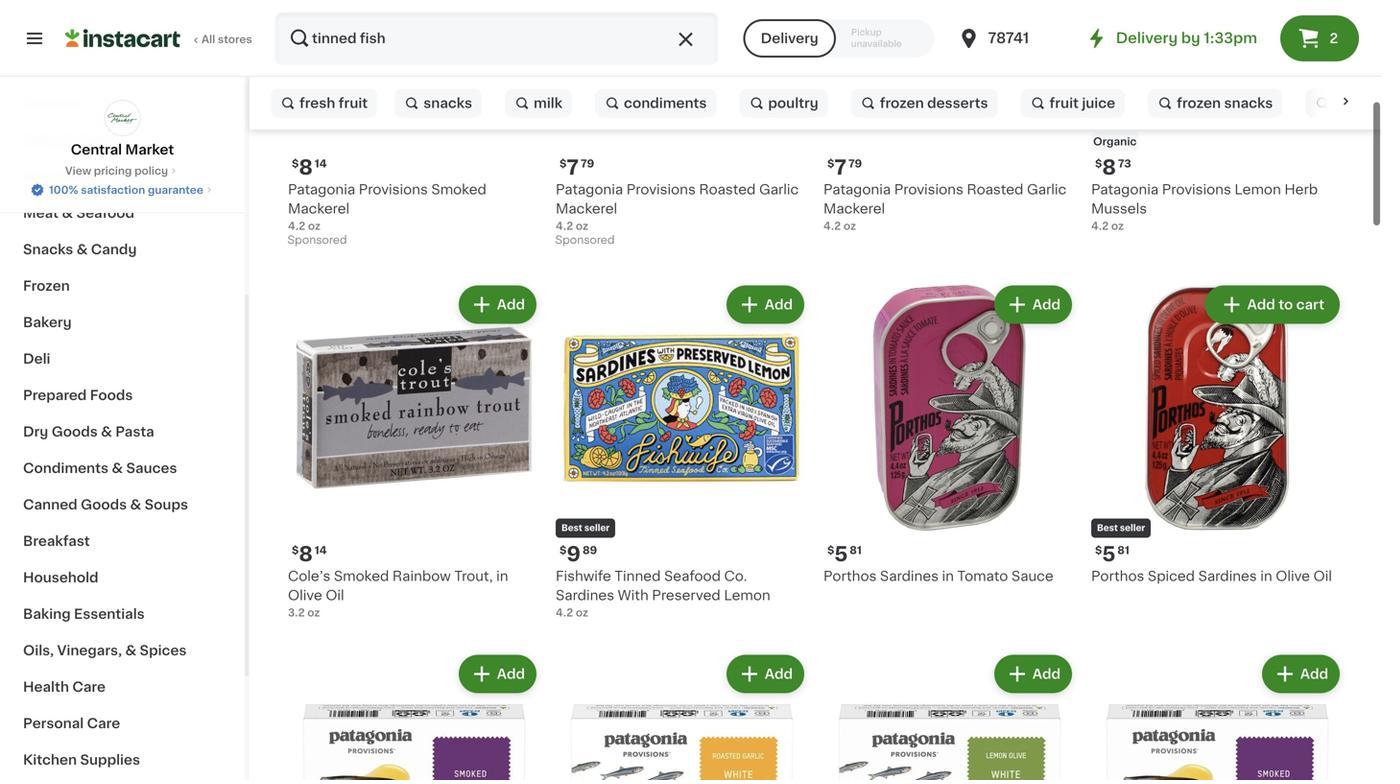 Task type: vqa. For each thing, say whether or not it's contained in the screenshot.
got
no



Task type: locate. For each thing, give the bounding box(es) containing it.
supplies
[[80, 754, 140, 767]]

7 down the recommended searches element
[[835, 158, 847, 178]]

sponsored badge image
[[288, 235, 346, 247], [556, 235, 614, 247]]

delivery inside 'button'
[[761, 32, 819, 45]]

0 horizontal spatial best seller
[[562, 525, 610, 533]]

1 horizontal spatial mackerel
[[556, 202, 618, 216]]

roasted
[[700, 183, 756, 197], [967, 183, 1024, 197]]

0 horizontal spatial best
[[562, 525, 583, 533]]

candy
[[91, 243, 137, 256]]

seller for 9
[[585, 525, 610, 533]]

central market
[[71, 143, 174, 157]]

14 for 9
[[315, 546, 327, 556]]

porthos spiced sardines in olive oil
[[1092, 570, 1333, 584]]

1 vertical spatial oil
[[326, 589, 344, 603]]

fruit right "fresh"
[[339, 97, 368, 110]]

2 button
[[1281, 15, 1360, 61]]

best seller for 9
[[562, 525, 610, 533]]

goods down prepared foods
[[52, 425, 98, 439]]

mackerel inside product group
[[556, 202, 618, 216]]

add inside product group
[[765, 298, 793, 312]]

100% satisfaction guarantee
[[49, 185, 203, 195]]

1 porthos from the left
[[824, 570, 877, 584]]

2 horizontal spatial mackerel
[[824, 202, 886, 216]]

$ 7 79 down the recommended searches element
[[828, 158, 863, 178]]

1 horizontal spatial smoked
[[432, 183, 487, 197]]

& inside 'link'
[[130, 498, 141, 512]]

condiments & sauces link
[[12, 450, 233, 487]]

0 horizontal spatial in
[[497, 570, 509, 584]]

mackerel
[[288, 202, 350, 216], [556, 202, 618, 216], [824, 202, 886, 216]]

desserts
[[928, 97, 989, 110]]

seafood for &
[[76, 206, 134, 220]]

8 for 9
[[299, 545, 313, 565]]

0 horizontal spatial lemon
[[724, 589, 771, 603]]

2 horizontal spatial in
[[1261, 570, 1273, 584]]

goods down condiments & sauces
[[81, 498, 127, 512]]

1 frozen from the left
[[880, 97, 925, 110]]

goods for dry
[[52, 425, 98, 439]]

seller up the porthos spiced sardines in olive oil
[[1121, 525, 1146, 533]]

0 vertical spatial $ 8 14
[[292, 158, 327, 178]]

1 vertical spatial olive
[[288, 589, 322, 603]]

& left eggs
[[64, 133, 75, 147]]

8 up cole's
[[299, 545, 313, 565]]

2 horizontal spatial sardines
[[1199, 570, 1258, 584]]

care down vinegars, at left
[[72, 681, 106, 694]]

prepared
[[23, 389, 87, 402]]

goods for canned
[[81, 498, 127, 512]]

sponsored badge image for 8
[[288, 235, 346, 247]]

1 best seller from the left
[[562, 525, 610, 533]]

delivery left by
[[1117, 31, 1179, 45]]

patagonia provisions roasted garlic mackerel 4.2 oz
[[556, 183, 799, 232], [824, 183, 1067, 232]]

olive
[[1277, 570, 1311, 584], [288, 589, 322, 603]]

bakery link
[[12, 304, 233, 341]]

0 vertical spatial goods
[[52, 425, 98, 439]]

1 horizontal spatial lemon
[[1235, 183, 1282, 197]]

smoked right cole's
[[334, 570, 389, 584]]

meat & seafood link
[[12, 195, 233, 231]]

& down 100%
[[62, 206, 73, 220]]

foods
[[90, 389, 133, 402]]

1 14 from the top
[[315, 159, 327, 169]]

1 horizontal spatial patagonia provisions roasted garlic mackerel 4.2 oz
[[824, 183, 1067, 232]]

1 roasted from the left
[[700, 183, 756, 197]]

beverages link
[[12, 158, 233, 195]]

1 best from the left
[[562, 525, 583, 533]]

product group containing 9
[[556, 282, 809, 621]]

None search field
[[275, 12, 719, 65]]

$ 8 14 up cole's
[[292, 545, 327, 565]]

1 horizontal spatial olive
[[1277, 570, 1311, 584]]

vinegars,
[[57, 644, 122, 658]]

market
[[125, 143, 174, 157]]

canned goods & soups
[[23, 498, 188, 512]]

7
[[567, 158, 579, 178], [835, 158, 847, 178]]

add to cart
[[1248, 298, 1325, 312]]

2 porthos from the left
[[1092, 570, 1145, 584]]

$ 7 79 down milk
[[560, 158, 595, 178]]

cole's smoked rainbow trout, in olive oil 3.2 oz
[[288, 570, 509, 619]]

1 horizontal spatial 7
[[835, 158, 847, 178]]

0 horizontal spatial seafood
[[76, 206, 134, 220]]

0 horizontal spatial $ 5 81
[[828, 545, 862, 565]]

frozen for frozen snacks
[[1178, 97, 1222, 110]]

patagonia up mussels
[[1092, 183, 1159, 197]]

goods inside 'link'
[[81, 498, 127, 512]]

1 vertical spatial goods
[[81, 498, 127, 512]]

frozen for frozen desserts
[[880, 97, 925, 110]]

14 up cole's
[[315, 546, 327, 556]]

0 horizontal spatial 7
[[567, 158, 579, 178]]

2 5 from the left
[[1103, 545, 1116, 565]]

1 $ 5 81 from the left
[[828, 545, 862, 565]]

best for 9
[[562, 525, 583, 533]]

0 horizontal spatial seller
[[585, 525, 610, 533]]

$ 5 81
[[828, 545, 862, 565], [1096, 545, 1130, 565]]

fruit left juice
[[1050, 97, 1079, 110]]

1 sponsored badge image from the left
[[288, 235, 346, 247]]

0 horizontal spatial 79
[[581, 159, 595, 169]]

oz inside fishwife tinned seafood co. sardines with preserved lemon 4.2 oz
[[576, 608, 589, 619]]

garlic down fruit juice link
[[1028, 183, 1067, 197]]

poultry
[[769, 97, 819, 110]]

1 horizontal spatial seller
[[1121, 525, 1146, 533]]

14 for 7
[[315, 159, 327, 169]]

0 horizontal spatial patagonia provisions roasted garlic mackerel 4.2 oz
[[556, 183, 799, 232]]

1 mackerel from the left
[[288, 202, 350, 216]]

3 mackerel from the left
[[824, 202, 886, 216]]

4 patagonia from the left
[[1092, 183, 1159, 197]]

mussels
[[1092, 202, 1148, 216]]

1 vertical spatial smoked
[[334, 570, 389, 584]]

0 horizontal spatial sponsored badge image
[[288, 235, 346, 247]]

lemon inside patagonia provisions lemon herb mussels 4.2 oz
[[1235, 183, 1282, 197]]

2 mackerel from the left
[[556, 202, 618, 216]]

add
[[497, 298, 525, 312], [765, 298, 793, 312], [1033, 298, 1061, 312], [1248, 298, 1276, 312], [497, 668, 525, 682], [765, 668, 793, 682], [1033, 668, 1061, 682], [1301, 668, 1329, 682]]

fishwife tinned seafood co. sardines with preserved lemon 4.2 oz
[[556, 570, 771, 619]]

1:33pm
[[1205, 31, 1258, 45]]

1 seller from the left
[[585, 525, 610, 533]]

porthos
[[824, 570, 877, 584], [1092, 570, 1145, 584]]

1 horizontal spatial in
[[943, 570, 955, 584]]

1 horizontal spatial frozen
[[1178, 97, 1222, 110]]

juice
[[1083, 97, 1116, 110]]

delivery up poultry
[[761, 32, 819, 45]]

1 7 from the left
[[567, 158, 579, 178]]

2 14 from the top
[[315, 546, 327, 556]]

oz inside patagonia provisions smoked mackerel 4.2 oz
[[308, 221, 321, 232]]

condiments & sauces
[[23, 462, 177, 475]]

0 horizontal spatial delivery
[[761, 32, 819, 45]]

1 vertical spatial seafood
[[665, 570, 721, 584]]

0 vertical spatial seafood
[[76, 206, 134, 220]]

lemon
[[1235, 183, 1282, 197], [724, 589, 771, 603]]

care for personal care
[[87, 717, 120, 731]]

2 patagonia from the left
[[556, 183, 623, 197]]

1 horizontal spatial 79
[[849, 159, 863, 169]]

sardines down fishwife
[[556, 589, 615, 603]]

0 horizontal spatial mackerel
[[288, 202, 350, 216]]

patagonia down the recommended searches element
[[824, 183, 891, 197]]

2 7 from the left
[[835, 158, 847, 178]]

5
[[835, 545, 848, 565], [1103, 545, 1116, 565]]

view pricing policy
[[65, 166, 168, 176]]

& left soups
[[130, 498, 141, 512]]

1 horizontal spatial 5
[[1103, 545, 1116, 565]]

0 horizontal spatial frozen
[[880, 97, 925, 110]]

1 patagonia from the left
[[288, 183, 356, 197]]

1 horizontal spatial snacks
[[1225, 97, 1274, 110]]

care up supplies
[[87, 717, 120, 731]]

1 fruit from the left
[[339, 97, 368, 110]]

1 vertical spatial care
[[87, 717, 120, 731]]

4.2 inside patagonia provisions smoked mackerel 4.2 oz
[[288, 221, 306, 232]]

smoked down snacks link
[[432, 183, 487, 197]]

0 horizontal spatial garlic
[[760, 183, 799, 197]]

& left sauces
[[112, 462, 123, 475]]

deli link
[[12, 341, 233, 377]]

0 vertical spatial smoked
[[432, 183, 487, 197]]

14 down fresh fruit 'link'
[[315, 159, 327, 169]]

0 horizontal spatial sardines
[[556, 589, 615, 603]]

snacks down 1:33pm
[[1225, 97, 1274, 110]]

fishwife
[[556, 570, 612, 584]]

$ 5 81 for porthos sardines in tomato sauce
[[828, 545, 862, 565]]

lemon down "co."
[[724, 589, 771, 603]]

$
[[292, 159, 299, 169], [560, 159, 567, 169], [828, 159, 835, 169], [1096, 159, 1103, 169], [292, 546, 299, 556], [560, 546, 567, 556], [828, 546, 835, 556], [1096, 546, 1103, 556]]

spiced
[[1149, 570, 1196, 584]]

1 vertical spatial 14
[[315, 546, 327, 556]]

2 sponsored badge image from the left
[[556, 235, 614, 247]]

0 vertical spatial olive
[[1277, 570, 1311, 584]]

pricing
[[94, 166, 132, 176]]

2 $ 5 81 from the left
[[1096, 545, 1130, 565]]

personal care
[[23, 717, 120, 731]]

1 horizontal spatial porthos
[[1092, 570, 1145, 584]]

policy
[[135, 166, 168, 176]]

1 $ 8 14 from the top
[[292, 158, 327, 178]]

0 vertical spatial 14
[[315, 159, 327, 169]]

service type group
[[744, 19, 935, 58]]

1 in from the left
[[497, 570, 509, 584]]

patagonia inside product group
[[556, 183, 623, 197]]

1 snacks from the left
[[424, 97, 472, 110]]

2 best from the left
[[1098, 525, 1119, 533]]

smoked inside cole's smoked rainbow trout, in olive oil 3.2 oz
[[334, 570, 389, 584]]

$ 8 14 down "fresh"
[[292, 158, 327, 178]]

1 horizontal spatial seafood
[[665, 570, 721, 584]]

1 horizontal spatial $ 7 79
[[828, 158, 863, 178]]

in right spiced
[[1261, 570, 1273, 584]]

garlic down poultry link
[[760, 183, 799, 197]]

seafood up preserved
[[665, 570, 721, 584]]

oils, vinegars, & spices link
[[12, 633, 233, 669]]

2 in from the left
[[943, 570, 955, 584]]

meat
[[23, 206, 59, 220]]

in right the trout, on the left bottom of page
[[497, 570, 509, 584]]

1 horizontal spatial fruit
[[1050, 97, 1079, 110]]

baking
[[23, 608, 71, 621]]

1 5 from the left
[[835, 545, 848, 565]]

1 horizontal spatial $ 5 81
[[1096, 545, 1130, 565]]

with
[[618, 589, 649, 603]]

patagonia down fresh fruit 'link'
[[288, 183, 356, 197]]

7 down milk link
[[567, 158, 579, 178]]

seafood down satisfaction
[[76, 206, 134, 220]]

frozen down by
[[1178, 97, 1222, 110]]

in
[[497, 570, 509, 584], [943, 570, 955, 584], [1261, 570, 1273, 584]]

in left tomato
[[943, 570, 955, 584]]

patagonia provisions lemon herb mussels 4.2 oz
[[1092, 183, 1319, 232]]

add button
[[461, 288, 535, 322], [729, 288, 803, 322], [997, 288, 1071, 322], [461, 658, 535, 692], [729, 658, 803, 692], [997, 658, 1071, 692], [1265, 658, 1339, 692]]

0 horizontal spatial 5
[[835, 545, 848, 565]]

best seller
[[562, 525, 610, 533], [1098, 525, 1146, 533]]

2 fruit from the left
[[1050, 97, 1079, 110]]

0 horizontal spatial olive
[[288, 589, 322, 603]]

fruit
[[339, 97, 368, 110], [1050, 97, 1079, 110]]

health
[[23, 681, 69, 694]]

product group
[[288, 0, 541, 251], [556, 0, 809, 251], [288, 282, 541, 621], [556, 282, 809, 621], [824, 282, 1077, 586], [1092, 282, 1345, 586], [288, 652, 541, 781], [556, 652, 809, 781], [824, 652, 1077, 781], [1092, 652, 1345, 781]]

sardines
[[881, 570, 939, 584], [1199, 570, 1258, 584], [556, 589, 615, 603]]

8
[[299, 158, 313, 178], [1103, 158, 1117, 178], [299, 545, 313, 565]]

1 horizontal spatial best
[[1098, 525, 1119, 533]]

1 horizontal spatial 81
[[1118, 546, 1130, 556]]

1 garlic from the left
[[760, 183, 799, 197]]

produce
[[23, 97, 82, 110]]

provisions
[[359, 183, 428, 197], [627, 183, 696, 197], [895, 183, 964, 197], [1163, 183, 1232, 197]]

1 provisions from the left
[[359, 183, 428, 197]]

81 up porthos sardines in tomato sauce
[[850, 546, 862, 556]]

2 frozen from the left
[[1178, 97, 1222, 110]]

sardines left tomato
[[881, 570, 939, 584]]

prepare link
[[1306, 84, 1383, 122]]

0 horizontal spatial snacks
[[424, 97, 472, 110]]

oil inside cole's smoked rainbow trout, in olive oil 3.2 oz
[[326, 589, 344, 603]]

oz inside cole's smoked rainbow trout, in olive oil 3.2 oz
[[308, 608, 320, 619]]

0 horizontal spatial oil
[[326, 589, 344, 603]]

1 horizontal spatial garlic
[[1028, 183, 1067, 197]]

2 seller from the left
[[1121, 525, 1146, 533]]

patagonia down milk
[[556, 183, 623, 197]]

$ 9 89
[[560, 545, 597, 565]]

beverages
[[23, 170, 97, 183]]

milk link
[[505, 84, 572, 122]]

1 horizontal spatial best seller
[[1098, 525, 1146, 533]]

patagonia
[[288, 183, 356, 197], [556, 183, 623, 197], [824, 183, 891, 197], [1092, 183, 1159, 197]]

seller up 89 at left bottom
[[585, 525, 610, 533]]

0 horizontal spatial fruit
[[339, 97, 368, 110]]

1 horizontal spatial delivery
[[1117, 31, 1179, 45]]

fruit inside 'link'
[[339, 97, 368, 110]]

0 horizontal spatial porthos
[[824, 570, 877, 584]]

0 vertical spatial care
[[72, 681, 106, 694]]

0 horizontal spatial roasted
[[700, 183, 756, 197]]

0 vertical spatial lemon
[[1235, 183, 1282, 197]]

$ 5 81 for porthos spiced sardines in olive oil
[[1096, 545, 1130, 565]]

seafood inside fishwife tinned seafood co. sardines with preserved lemon 4.2 oz
[[665, 570, 721, 584]]

$ 8 14
[[292, 158, 327, 178], [292, 545, 327, 565]]

1 vertical spatial $ 8 14
[[292, 545, 327, 565]]

fresh fruit
[[300, 97, 368, 110]]

frozen desserts link
[[852, 84, 998, 122]]

2 best seller from the left
[[1098, 525, 1146, 533]]

frozen left the desserts
[[880, 97, 925, 110]]

0 horizontal spatial 81
[[850, 546, 862, 556]]

spices
[[140, 644, 187, 658]]

4 provisions from the left
[[1163, 183, 1232, 197]]

delivery by 1:33pm
[[1117, 31, 1258, 45]]

pasta
[[115, 425, 154, 439]]

sauce
[[1012, 570, 1054, 584]]

oz
[[308, 221, 321, 232], [576, 221, 589, 232], [844, 221, 857, 232], [1112, 221, 1125, 232], [308, 608, 320, 619], [576, 608, 589, 619]]

2 81 from the left
[[1118, 546, 1130, 556]]

snacks down search field
[[424, 97, 472, 110]]

dry goods & pasta
[[23, 425, 154, 439]]

lemon left herb
[[1235, 183, 1282, 197]]

1 horizontal spatial sponsored badge image
[[556, 235, 614, 247]]

81 up the porthos spiced sardines in olive oil
[[1118, 546, 1130, 556]]

0 horizontal spatial smoked
[[334, 570, 389, 584]]

0 horizontal spatial $ 7 79
[[560, 158, 595, 178]]

8 down "fresh"
[[299, 158, 313, 178]]

1 81 from the left
[[850, 546, 862, 556]]

snacks & candy link
[[12, 231, 233, 268]]

sardines right spiced
[[1199, 570, 1258, 584]]

1 horizontal spatial roasted
[[967, 183, 1024, 197]]

5 for porthos sardines in tomato sauce
[[835, 545, 848, 565]]

1 vertical spatial lemon
[[724, 589, 771, 603]]

2 $ 8 14 from the top
[[292, 545, 327, 565]]

prepare
[[1335, 97, 1383, 110]]

1 horizontal spatial oil
[[1314, 570, 1333, 584]]



Task type: describe. For each thing, give the bounding box(es) containing it.
$ 8 73
[[1096, 158, 1132, 178]]

2 79 from the left
[[849, 159, 863, 169]]

$ 8 14 for 7
[[292, 158, 327, 178]]

porthos for porthos spiced sardines in olive oil
[[1092, 570, 1145, 584]]

household
[[23, 571, 99, 585]]

household link
[[12, 560, 233, 596]]

4.2 inside patagonia provisions lemon herb mussels 4.2 oz
[[1092, 221, 1109, 232]]

frozen
[[23, 279, 70, 293]]

prepared foods
[[23, 389, 133, 402]]

dry
[[23, 425, 48, 439]]

baking essentials
[[23, 608, 145, 621]]

product group containing 7
[[556, 0, 809, 251]]

olive inside cole's smoked rainbow trout, in olive oil 3.2 oz
[[288, 589, 322, 603]]

delivery for delivery by 1:33pm
[[1117, 31, 1179, 45]]

oils, vinegars, & spices
[[23, 644, 187, 658]]

1 79 from the left
[[581, 159, 595, 169]]

porthos for porthos sardines in tomato sauce
[[824, 570, 877, 584]]

100% satisfaction guarantee button
[[30, 179, 215, 198]]

fresh
[[300, 97, 336, 110]]

poultry link
[[740, 84, 829, 122]]

78741 button
[[958, 12, 1073, 65]]

1 patagonia provisions roasted garlic mackerel 4.2 oz from the left
[[556, 183, 799, 232]]

best seller for 5
[[1098, 525, 1146, 533]]

preserved
[[652, 589, 721, 603]]

personal
[[23, 717, 84, 731]]

herb
[[1285, 183, 1319, 197]]

health care
[[23, 681, 106, 694]]

central market link
[[71, 100, 174, 159]]

81 for sardines
[[850, 546, 862, 556]]

9
[[567, 545, 581, 565]]

seller for 5
[[1121, 525, 1146, 533]]

bakery
[[23, 316, 72, 329]]

2 roasted from the left
[[967, 183, 1024, 197]]

dairy & eggs link
[[12, 122, 233, 158]]

eggs
[[78, 133, 113, 147]]

frozen desserts
[[880, 97, 989, 110]]

& left pasta
[[101, 425, 112, 439]]

by
[[1182, 31, 1201, 45]]

guarantee
[[148, 185, 203, 195]]

personal care link
[[12, 706, 233, 742]]

100%
[[49, 185, 78, 195]]

add inside button
[[1248, 298, 1276, 312]]

health care link
[[12, 669, 233, 706]]

1 horizontal spatial sardines
[[881, 570, 939, 584]]

2 provisions from the left
[[627, 183, 696, 197]]

porthos sardines in tomato sauce
[[824, 570, 1054, 584]]

in inside cole's smoked rainbow trout, in olive oil 3.2 oz
[[497, 570, 509, 584]]

3.2
[[288, 608, 305, 619]]

tomato
[[958, 570, 1009, 584]]

sardines inside fishwife tinned seafood co. sardines with preserved lemon 4.2 oz
[[556, 589, 615, 603]]

3 patagonia from the left
[[824, 183, 891, 197]]

tinned
[[615, 570, 661, 584]]

produce link
[[12, 85, 233, 122]]

1 $ 7 79 from the left
[[560, 158, 595, 178]]

8 left 73 at the top right of the page
[[1103, 158, 1117, 178]]

$ inside $ 9 89
[[560, 546, 567, 556]]

81 for spiced
[[1118, 546, 1130, 556]]

trout,
[[455, 570, 493, 584]]

5 for porthos spiced sardines in olive oil
[[1103, 545, 1116, 565]]

2
[[1331, 32, 1339, 45]]

delivery for delivery
[[761, 32, 819, 45]]

fruit juice link
[[1021, 84, 1126, 122]]

delivery by 1:33pm link
[[1086, 27, 1258, 50]]

organic
[[1094, 137, 1138, 147]]

oz inside patagonia provisions lemon herb mussels 4.2 oz
[[1112, 221, 1125, 232]]

78741
[[989, 31, 1030, 45]]

3 in from the left
[[1261, 570, 1273, 584]]

all stores
[[202, 34, 252, 45]]

prepared foods link
[[12, 377, 233, 414]]

oils,
[[23, 644, 54, 658]]

$ inside '$ 8 73'
[[1096, 159, 1103, 169]]

2 garlic from the left
[[1028, 183, 1067, 197]]

$ 8 14 for 9
[[292, 545, 327, 565]]

all stores link
[[65, 12, 254, 65]]

sponsored badge image for 7
[[556, 235, 614, 247]]

snacks & candy
[[23, 243, 137, 256]]

instacart logo image
[[65, 27, 181, 50]]

soups
[[145, 498, 188, 512]]

canned goods & soups link
[[12, 487, 233, 523]]

snacks link
[[395, 84, 482, 122]]

kitchen supplies
[[23, 754, 140, 767]]

essentials
[[74, 608, 145, 621]]

4.2 inside fishwife tinned seafood co. sardines with preserved lemon 4.2 oz
[[556, 608, 574, 619]]

0 vertical spatial oil
[[1314, 570, 1333, 584]]

stores
[[218, 34, 252, 45]]

frozen snacks link
[[1149, 84, 1283, 122]]

kitchen supplies link
[[12, 742, 233, 779]]

frozen link
[[12, 268, 233, 304]]

provisions inside patagonia provisions lemon herb mussels 4.2 oz
[[1163, 183, 1232, 197]]

3 provisions from the left
[[895, 183, 964, 197]]

to
[[1279, 298, 1294, 312]]

fruit juice
[[1050, 97, 1116, 110]]

Search field
[[277, 13, 717, 63]]

recommended searches element
[[265, 77, 1383, 130]]

all
[[202, 34, 215, 45]]

view pricing policy link
[[65, 163, 180, 179]]

seafood for tinned
[[665, 570, 721, 584]]

& left candy
[[77, 243, 88, 256]]

lemon inside fishwife tinned seafood co. sardines with preserved lemon 4.2 oz
[[724, 589, 771, 603]]

dairy
[[23, 133, 60, 147]]

2 snacks from the left
[[1225, 97, 1274, 110]]

provisions inside patagonia provisions smoked mackerel 4.2 oz
[[359, 183, 428, 197]]

patagonia inside patagonia provisions lemon herb mussels 4.2 oz
[[1092, 183, 1159, 197]]

& left spices
[[125, 644, 136, 658]]

care for health care
[[72, 681, 106, 694]]

central market logo image
[[104, 100, 141, 136]]

add to cart button
[[1208, 288, 1339, 322]]

smoked inside patagonia provisions smoked mackerel 4.2 oz
[[432, 183, 487, 197]]

baking essentials link
[[12, 596, 233, 633]]

89
[[583, 546, 597, 556]]

frozen snacks
[[1178, 97, 1274, 110]]

2 patagonia provisions roasted garlic mackerel 4.2 oz from the left
[[824, 183, 1067, 232]]

2 $ 7 79 from the left
[[828, 158, 863, 178]]

dry goods & pasta link
[[12, 414, 233, 450]]

patagonia inside patagonia provisions smoked mackerel 4.2 oz
[[288, 183, 356, 197]]

8 for 7
[[299, 158, 313, 178]]

sauces
[[126, 462, 177, 475]]

best for 5
[[1098, 525, 1119, 533]]

condiments
[[624, 97, 707, 110]]

mackerel inside patagonia provisions smoked mackerel 4.2 oz
[[288, 202, 350, 216]]

view
[[65, 166, 91, 176]]



